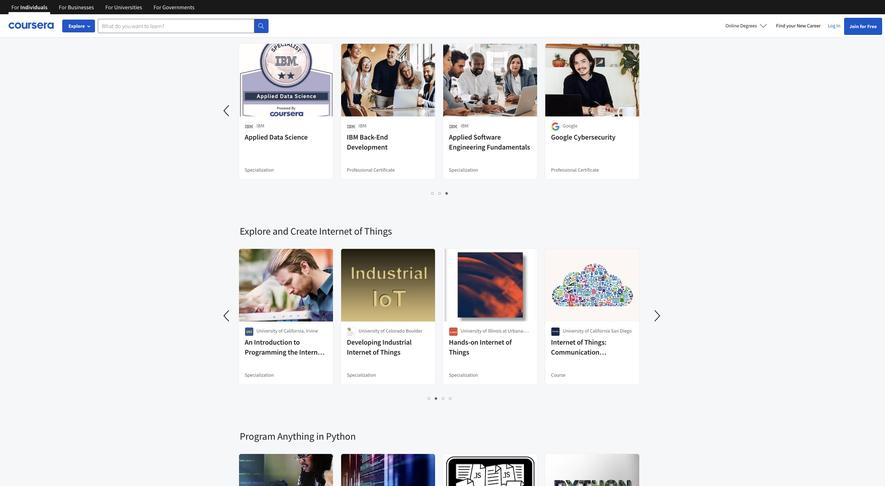 Task type: describe. For each thing, give the bounding box(es) containing it.
0 vertical spatial 2 button
[[437, 189, 444, 197]]

(iot)
[[274, 357, 289, 366]]

find
[[777, 22, 786, 29]]

explore for explore and create internet of things
[[240, 225, 271, 237]]

professional certificate for cybersecurity
[[552, 167, 600, 173]]

join
[[850, 23, 860, 30]]

find your new career link
[[773, 21, 825, 30]]

irvine
[[306, 328, 318, 334]]

4
[[450, 395, 452, 402]]

ibm image for applied software engineering fundamentals
[[449, 122, 458, 131]]

programming for everybody (getting started with python) course by university of michigan, image
[[546, 454, 640, 486]]

ibm for software
[[461, 122, 469, 129]]

university for internet
[[563, 328, 584, 334]]

course
[[552, 372, 566, 378]]

google for google cybersecurity
[[552, 132, 573, 141]]

diego
[[620, 328, 632, 334]]

explore for explore
[[69, 23, 85, 29]]

cybersecurity
[[574, 132, 616, 141]]

at
[[503, 328, 507, 334]]

university of colorado boulder
[[359, 328, 423, 334]]

log
[[829, 22, 836, 29]]

developing
[[347, 338, 381, 346]]

4 button
[[447, 394, 454, 402]]

software
[[474, 132, 501, 141]]

for businesses
[[59, 4, 94, 11]]

specialization for applied software engineering fundamentals
[[449, 167, 479, 173]]

individuals
[[20, 4, 47, 11]]

back-
[[360, 132, 377, 141]]

1 button for bottom 2 button
[[426, 394, 433, 402]]

things inside hands-on internet of things
[[449, 348, 470, 356]]

ibm inside ibm back-end development
[[347, 132, 359, 141]]

in
[[317, 430, 324, 443]]

to
[[294, 338, 300, 346]]

the
[[288, 348, 298, 356]]

universities
[[114, 4, 142, 11]]

find your new career
[[777, 22, 821, 29]]

university of california san diego
[[563, 328, 632, 334]]

university of california san diego image
[[552, 327, 560, 336]]

internet inside developing industrial internet of things
[[347, 348, 372, 356]]

program anything in python
[[240, 430, 356, 443]]

3 inside explore and create internet of things carousel element
[[442, 395, 445, 402]]

internet inside hands-on internet of things
[[480, 338, 505, 346]]

internet right create
[[319, 225, 352, 237]]

communication
[[552, 348, 600, 356]]

online degrees button
[[720, 18, 773, 33]]

san
[[612, 328, 619, 334]]

popular
[[262, 20, 294, 32]]

certificates
[[296, 20, 343, 32]]

ibm image for ibm back-end development
[[347, 122, 356, 131]]

career
[[808, 22, 821, 29]]

google cybersecurity
[[552, 132, 616, 141]]

introduction to python programming course by university of pennsylvania, image
[[341, 454, 436, 486]]

university of california, irvine
[[257, 328, 318, 334]]

most popular certificates carousel element
[[0, 0, 646, 203]]

program
[[240, 430, 276, 443]]

for individuals
[[11, 4, 47, 11]]

on
[[471, 338, 479, 346]]

program anything in python carousel element
[[236, 408, 886, 486]]

explore and create internet of things
[[240, 225, 392, 237]]

explore and create internet of things carousel element
[[219, 203, 667, 408]]

next slide image
[[649, 307, 667, 324]]

an introduction to programming the internet of things (iot)
[[245, 338, 324, 366]]

list inside most popular certificates carousel element
[[240, 189, 641, 197]]

specialization for developing industrial internet of things
[[347, 372, 376, 378]]

illinois
[[488, 328, 502, 334]]

for
[[861, 23, 867, 30]]

3 button for the top 2 button
[[444, 189, 451, 197]]

of inside developing industrial internet of things
[[373, 348, 379, 356]]

for for governments
[[154, 4, 161, 11]]

2 for 3 button related to bottom 2 button
[[435, 395, 438, 402]]

google image
[[552, 122, 560, 131]]

internet inside internet of things: communication technologies
[[552, 338, 576, 346]]

university of colorado boulder image
[[347, 327, 356, 336]]

2 for 3 button within the most popular certificates carousel element
[[439, 190, 442, 197]]

ibm back-end development
[[347, 132, 388, 151]]

boulder
[[406, 328, 423, 334]]

certificate for cybersecurity
[[578, 167, 600, 173]]

fundamentals
[[487, 142, 531, 151]]

online
[[726, 22, 740, 29]]

colorado
[[386, 328, 405, 334]]

development
[[347, 142, 388, 151]]

university of illinois at urbana- champaign
[[461, 328, 525, 341]]

log in link
[[825, 21, 845, 30]]

university for developing
[[359, 328, 380, 334]]

champaign
[[461, 335, 485, 341]]

most
[[240, 20, 260, 32]]

list inside explore and create internet of things carousel element
[[240, 394, 641, 402]]

1 for the top 2 button
[[432, 190, 435, 197]]

university of illinois at urbana-champaign image
[[449, 327, 458, 336]]

governments
[[163, 4, 195, 11]]

new
[[797, 22, 807, 29]]

applied for applied software engineering fundamentals
[[449, 132, 473, 141]]

for for universities
[[105, 4, 113, 11]]

hands-on internet of things
[[449, 338, 512, 356]]

previous slide image
[[219, 102, 236, 119]]

What do you want to learn? text field
[[98, 19, 255, 33]]



Task type: locate. For each thing, give the bounding box(es) containing it.
0 vertical spatial explore
[[69, 23, 85, 29]]

internet down university of california san diego 'image' at the right bottom
[[552, 338, 576, 346]]

0 vertical spatial list
[[240, 189, 641, 197]]

introduction to computer programming  course by university of london, goldsmiths, university of london, image
[[444, 454, 538, 486]]

internet inside an introduction to programming the internet of things (iot)
[[299, 348, 324, 356]]

for left universities
[[105, 4, 113, 11]]

1 inside explore and create internet of things carousel element
[[428, 395, 431, 402]]

things inside developing industrial internet of things
[[381, 348, 401, 356]]

1 button inside explore and create internet of things carousel element
[[426, 394, 433, 402]]

professional for google cybersecurity
[[552, 167, 577, 173]]

1 vertical spatial 2 button
[[433, 394, 440, 402]]

ibm image up applied data science
[[245, 122, 254, 131]]

professional certificate down google cybersecurity
[[552, 167, 600, 173]]

applied software engineering fundamentals
[[449, 132, 531, 151]]

1 professional from the left
[[347, 167, 373, 173]]

1 horizontal spatial professional
[[552, 167, 577, 173]]

join for free link
[[845, 18, 883, 35]]

1 vertical spatial google
[[552, 132, 573, 141]]

of
[[354, 225, 363, 237], [279, 328, 283, 334], [381, 328, 385, 334], [483, 328, 487, 334], [585, 328, 589, 334], [506, 338, 512, 346], [577, 338, 584, 346], [373, 348, 379, 356], [245, 357, 251, 366]]

end
[[377, 132, 388, 141]]

1 vertical spatial 1 button
[[426, 394, 433, 402]]

1 for from the left
[[11, 4, 19, 11]]

1 button inside most popular certificates carousel element
[[430, 189, 437, 197]]

3 button inside most popular certificates carousel element
[[444, 189, 451, 197]]

free
[[868, 23, 878, 30]]

1 button for the top 2 button
[[430, 189, 437, 197]]

1 horizontal spatial ibm image
[[347, 122, 356, 131]]

for governments
[[154, 4, 195, 11]]

explore inside explore dropdown button
[[69, 23, 85, 29]]

university up developing
[[359, 328, 380, 334]]

coursera image
[[9, 20, 54, 31]]

for left individuals in the left of the page
[[11, 4, 19, 11]]

0 horizontal spatial explore
[[69, 23, 85, 29]]

1 for bottom 2 button
[[428, 395, 431, 402]]

university right university of california san diego 'image' at the right bottom
[[563, 328, 584, 334]]

1 horizontal spatial certificate
[[578, 167, 600, 173]]

introduction
[[254, 338, 292, 346]]

internet down developing
[[347, 348, 372, 356]]

for left governments
[[154, 4, 161, 11]]

1 vertical spatial list
[[240, 394, 641, 402]]

urbana-
[[508, 328, 525, 334]]

3 for from the left
[[105, 4, 113, 11]]

0 horizontal spatial 3
[[442, 395, 445, 402]]

2 professional from the left
[[552, 167, 577, 173]]

california
[[590, 328, 611, 334]]

engineering
[[449, 142, 486, 151]]

for for individuals
[[11, 4, 19, 11]]

2
[[439, 190, 442, 197], [435, 395, 438, 402]]

things
[[365, 225, 392, 237], [381, 348, 401, 356], [449, 348, 470, 356], [252, 357, 273, 366]]

applied for applied data science
[[245, 132, 268, 141]]

0 vertical spatial 3 button
[[444, 189, 451, 197]]

google down google image
[[552, 132, 573, 141]]

python for everybody specialization by university of michigan, image
[[239, 454, 334, 486]]

list
[[240, 189, 641, 197], [240, 394, 641, 402]]

university of california, irvine image
[[245, 327, 254, 336]]

applied data science
[[245, 132, 308, 141]]

internet down "to" at the left of the page
[[299, 348, 324, 356]]

1 vertical spatial 1
[[428, 395, 431, 402]]

0 vertical spatial 3
[[446, 190, 449, 197]]

ibm up engineering
[[461, 122, 469, 129]]

2 button
[[437, 189, 444, 197], [433, 394, 440, 402]]

1 professional certificate from the left
[[347, 167, 395, 173]]

1 horizontal spatial 1
[[432, 190, 435, 197]]

ibm image up ibm back-end development on the left of page
[[347, 122, 356, 131]]

of inside an introduction to programming the internet of things (iot)
[[245, 357, 251, 366]]

of inside university of illinois at urbana- champaign
[[483, 328, 487, 334]]

specialization for hands-on internet of things
[[449, 372, 479, 378]]

banner navigation
[[6, 0, 200, 14]]

ibm left back-
[[347, 132, 359, 141]]

university for hands-
[[461, 328, 482, 334]]

1 vertical spatial 3
[[442, 395, 445, 402]]

3 ibm image from the left
[[449, 122, 458, 131]]

certificate down development
[[374, 167, 395, 173]]

ibm up back-
[[359, 122, 367, 129]]

certificate
[[374, 167, 395, 173], [578, 167, 600, 173]]

ibm for data
[[257, 122, 265, 129]]

an
[[245, 338, 253, 346]]

explore
[[69, 23, 85, 29], [240, 225, 271, 237]]

california,
[[284, 328, 305, 334]]

0 horizontal spatial certificate
[[374, 167, 395, 173]]

0 vertical spatial google
[[563, 122, 578, 129]]

1 applied from the left
[[245, 132, 268, 141]]

hands-
[[449, 338, 471, 346]]

1 button
[[430, 189, 437, 197], [426, 394, 433, 402]]

applied inside applied software engineering fundamentals
[[449, 132, 473, 141]]

join for free
[[850, 23, 878, 30]]

1 university from the left
[[257, 328, 278, 334]]

applied up engineering
[[449, 132, 473, 141]]

0 horizontal spatial 1
[[428, 395, 431, 402]]

for universities
[[105, 4, 142, 11]]

create
[[291, 225, 317, 237]]

explore left "and" at left top
[[240, 225, 271, 237]]

0 vertical spatial 2
[[439, 190, 442, 197]]

and
[[273, 225, 289, 237]]

university for an
[[257, 328, 278, 334]]

ibm image up engineering
[[449, 122, 458, 131]]

2 for from the left
[[59, 4, 67, 11]]

log in
[[829, 22, 841, 29]]

businesses
[[68, 4, 94, 11]]

python
[[326, 430, 356, 443]]

professional certificate
[[347, 167, 395, 173], [552, 167, 600, 173]]

anything
[[278, 430, 315, 443]]

3 inside most popular certificates carousel element
[[446, 190, 449, 197]]

professional for ibm back-end development
[[347, 167, 373, 173]]

ibm up applied data science
[[257, 122, 265, 129]]

for
[[11, 4, 19, 11], [59, 4, 67, 11], [105, 4, 113, 11], [154, 4, 161, 11]]

1 horizontal spatial 3
[[446, 190, 449, 197]]

1 horizontal spatial 2
[[439, 190, 442, 197]]

google
[[563, 122, 578, 129], [552, 132, 573, 141]]

applied left data at left
[[245, 132, 268, 141]]

1 horizontal spatial applied
[[449, 132, 473, 141]]

0 horizontal spatial professional
[[347, 167, 373, 173]]

professional
[[347, 167, 373, 173], [552, 167, 577, 173]]

specialization for applied data science
[[245, 167, 274, 173]]

1 vertical spatial 3 button
[[440, 394, 447, 402]]

0 horizontal spatial professional certificate
[[347, 167, 395, 173]]

1
[[432, 190, 435, 197], [428, 395, 431, 402]]

of inside internet of things: communication technologies
[[577, 338, 584, 346]]

0 vertical spatial 1 button
[[430, 189, 437, 197]]

internet down the 'illinois'
[[480, 338, 505, 346]]

in
[[837, 22, 841, 29]]

1 list from the top
[[240, 189, 641, 197]]

for left businesses
[[59, 4, 67, 11]]

programming
[[245, 348, 287, 356]]

0 horizontal spatial ibm image
[[245, 122, 254, 131]]

ibm for back-
[[359, 122, 367, 129]]

1 horizontal spatial explore
[[240, 225, 271, 237]]

university up introduction in the left of the page
[[257, 328, 278, 334]]

0 vertical spatial 1
[[432, 190, 435, 197]]

data
[[270, 132, 283, 141]]

1 ibm image from the left
[[245, 122, 254, 131]]

1 inside most popular certificates carousel element
[[432, 190, 435, 197]]

2 applied from the left
[[449, 132, 473, 141]]

technologies
[[552, 357, 591, 366]]

1 horizontal spatial professional certificate
[[552, 167, 600, 173]]

university up champaign
[[461, 328, 482, 334]]

2 ibm image from the left
[[347, 122, 356, 131]]

things:
[[585, 338, 607, 346]]

online degrees
[[726, 22, 758, 29]]

2 university from the left
[[359, 328, 380, 334]]

for for businesses
[[59, 4, 67, 11]]

4 university from the left
[[563, 328, 584, 334]]

science
[[285, 132, 308, 141]]

developing industrial internet of things
[[347, 338, 412, 356]]

1 certificate from the left
[[374, 167, 395, 173]]

professional certificate for back-
[[347, 167, 395, 173]]

0 horizontal spatial applied
[[245, 132, 268, 141]]

university inside university of illinois at urbana- champaign
[[461, 328, 482, 334]]

industrial
[[383, 338, 412, 346]]

1 vertical spatial explore
[[240, 225, 271, 237]]

things inside an introduction to programming the internet of things (iot)
[[252, 357, 273, 366]]

4 for from the left
[[154, 4, 161, 11]]

3 button for bottom 2 button
[[440, 394, 447, 402]]

google for google
[[563, 122, 578, 129]]

explore button
[[62, 20, 95, 32]]

3 button
[[444, 189, 451, 197], [440, 394, 447, 402]]

ibm image
[[245, 122, 254, 131], [347, 122, 356, 131], [449, 122, 458, 131]]

google right google image
[[563, 122, 578, 129]]

specialization for an introduction to programming the internet of things (iot)
[[245, 372, 274, 378]]

university
[[257, 328, 278, 334], [359, 328, 380, 334], [461, 328, 482, 334], [563, 328, 584, 334]]

2 inside most popular certificates carousel element
[[439, 190, 442, 197]]

certificate down google cybersecurity
[[578, 167, 600, 173]]

2 list from the top
[[240, 394, 641, 402]]

explore inside explore and create internet of things carousel element
[[240, 225, 271, 237]]

3
[[446, 190, 449, 197], [442, 395, 445, 402]]

2 horizontal spatial ibm image
[[449, 122, 458, 131]]

your
[[787, 22, 796, 29]]

ibm
[[257, 122, 265, 129], [359, 122, 367, 129], [461, 122, 469, 129], [347, 132, 359, 141]]

degrees
[[741, 22, 758, 29]]

ibm image for applied data science
[[245, 122, 254, 131]]

explore down for businesses
[[69, 23, 85, 29]]

previous slide image
[[219, 307, 236, 324]]

professional certificate down development
[[347, 167, 395, 173]]

most popular certificates
[[240, 20, 343, 32]]

0 horizontal spatial 2
[[435, 395, 438, 402]]

3 university from the left
[[461, 328, 482, 334]]

2 inside explore and create internet of things carousel element
[[435, 395, 438, 402]]

2 certificate from the left
[[578, 167, 600, 173]]

internet of things: communication technologies
[[552, 338, 607, 366]]

1 vertical spatial 2
[[435, 395, 438, 402]]

specialization
[[245, 167, 274, 173], [449, 167, 479, 173], [245, 372, 274, 378], [347, 372, 376, 378], [449, 372, 479, 378]]

certificate for back-
[[374, 167, 395, 173]]

None search field
[[98, 19, 269, 33]]

internet
[[319, 225, 352, 237], [480, 338, 505, 346], [552, 338, 576, 346], [299, 348, 324, 356], [347, 348, 372, 356]]

of inside hands-on internet of things
[[506, 338, 512, 346]]

applied
[[245, 132, 268, 141], [449, 132, 473, 141]]

2 professional certificate from the left
[[552, 167, 600, 173]]



Task type: vqa. For each thing, say whether or not it's contained in the screenshot.
Applied inside the Applied Software Engineering Fundamentals
yes



